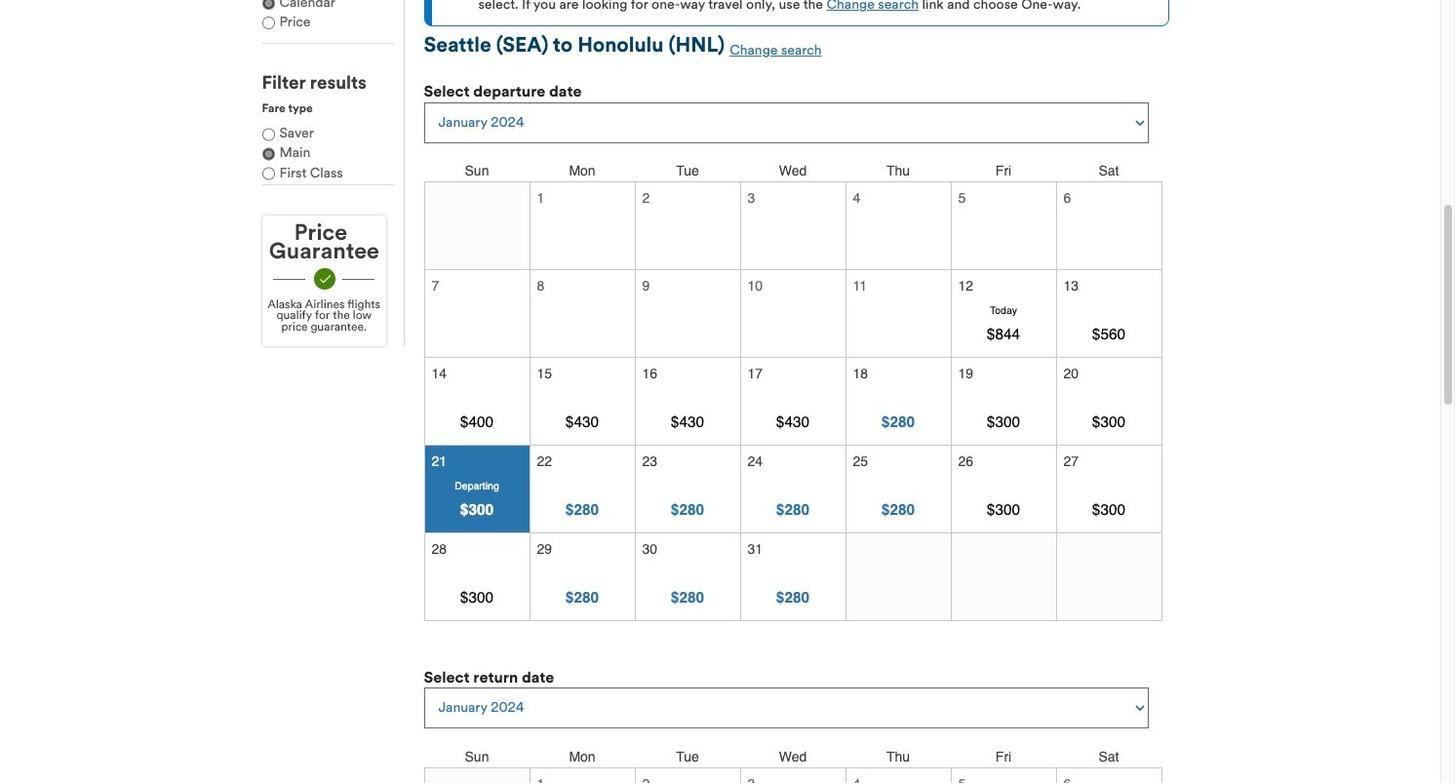 Task type: locate. For each thing, give the bounding box(es) containing it.
1 vertical spatial group
[[262, 76, 394, 166]]

2 row from the top
[[424, 165, 1162, 253]]

alaska airlines flights qualify for our price guarantee image
[[262, 198, 386, 323]]

0 vertical spatial group
[[262, 0, 394, 56]]

row header
[[424, 145, 530, 165], [1056, 145, 1162, 165], [424, 730, 530, 750], [530, 730, 635, 750], [635, 730, 740, 750], [740, 730, 846, 750], [846, 730, 951, 750], [951, 730, 1056, 750], [1056, 730, 1162, 750]]

6 row from the top
[[424, 516, 1162, 604]]

0 vertical spatial grid
[[424, 145, 1163, 604]]

7 row from the top
[[424, 730, 1162, 750]]

2 group from the top
[[262, 76, 394, 166]]

row
[[424, 145, 1162, 165], [424, 165, 1162, 253], [424, 253, 1162, 340], [424, 340, 1162, 428], [424, 428, 1162, 516], [424, 516, 1162, 604], [424, 730, 1162, 750], [424, 750, 1162, 783]]

group
[[262, 0, 394, 56], [262, 76, 394, 166]]

1 vertical spatial grid
[[424, 730, 1163, 783]]

None radio
[[262, 127, 275, 146]]

None radio
[[262, 0, 275, 12], [262, 107, 275, 126], [262, 147, 275, 166], [262, 0, 275, 12], [262, 107, 275, 126], [262, 147, 275, 166]]

4 row from the top
[[424, 340, 1162, 428]]

grid
[[424, 145, 1163, 604], [424, 730, 1163, 783]]



Task type: vqa. For each thing, say whether or not it's contained in the screenshot.
5th row from the bottom of the page
yes



Task type: describe. For each thing, give the bounding box(es) containing it.
1 group from the top
[[262, 0, 394, 56]]

1 grid from the top
[[424, 145, 1163, 604]]

8 row from the top
[[424, 750, 1162, 783]]

none radio inside group
[[262, 127, 275, 146]]

3 row from the top
[[424, 253, 1162, 340]]

2 grid from the top
[[424, 730, 1163, 783]]

5 row from the top
[[424, 428, 1162, 516]]

1 row from the top
[[424, 145, 1162, 165]]



